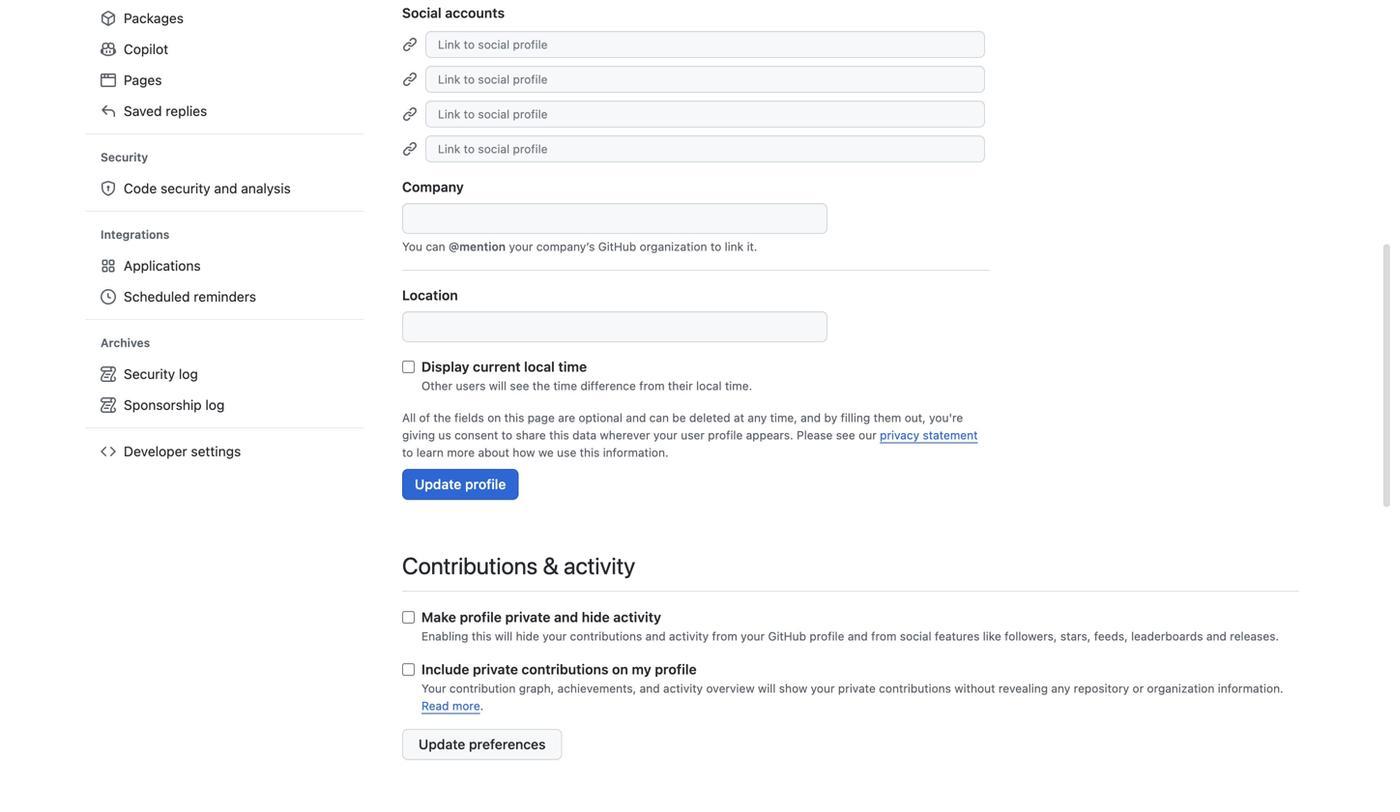 Task type: vqa. For each thing, say whether or not it's contained in the screenshot.
Pull requests link
no



Task type: locate. For each thing, give the bounding box(es) containing it.
0 vertical spatial hide
[[582, 609, 610, 625]]

information. down releases.
[[1218, 682, 1284, 695]]

0 horizontal spatial hide
[[516, 629, 539, 643]]

and down '&'
[[554, 609, 578, 625]]

to left link on the top right of the page
[[711, 240, 722, 253]]

1 horizontal spatial on
[[612, 661, 628, 677]]

are
[[558, 411, 575, 424]]

1 horizontal spatial the
[[533, 379, 550, 393]]

0 horizontal spatial on
[[488, 411, 501, 424]]

update inside button
[[419, 736, 466, 752]]

1 horizontal spatial local
[[696, 379, 722, 393]]

can right you
[[426, 240, 445, 253]]

see down filling
[[836, 428, 856, 442]]

social account image down social
[[402, 37, 418, 52]]

information. down wherever
[[603, 446, 669, 459]]

like
[[983, 629, 1002, 643]]

1 vertical spatial social account image
[[402, 71, 418, 87]]

to
[[711, 240, 722, 253], [502, 428, 513, 442], [402, 446, 413, 459]]

or
[[1133, 682, 1144, 695]]

see down current in the left of the page
[[510, 379, 529, 393]]

and up wherever
[[626, 411, 646, 424]]

0 vertical spatial information.
[[603, 446, 669, 459]]

contributions inside make profile private and hide activity enabling this will hide your contributions and activity from your github profile and from social features like             followers, stars, feeds, leaderboards and releases.
[[570, 629, 642, 643]]

can inside all of the fields on this page are optional and can be deleted at any                   time, and by filling them out, you're giving us consent to share this                   data wherever your user profile appears. please see our
[[650, 411, 669, 424]]

social account image
[[402, 37, 418, 52], [402, 71, 418, 87], [402, 141, 418, 157]]

private
[[505, 609, 551, 625], [473, 661, 518, 677], [838, 682, 876, 695]]

contribution
[[450, 682, 516, 695]]

0 vertical spatial will
[[489, 379, 507, 393]]

security
[[101, 150, 148, 164], [124, 366, 175, 382]]

1 vertical spatial will
[[495, 629, 513, 643]]

code
[[124, 180, 157, 196]]

applications link
[[93, 250, 356, 281]]

0 vertical spatial log
[[179, 366, 198, 382]]

0 horizontal spatial the
[[434, 411, 451, 424]]

to inside all of the fields on this page are optional and can be deleted at any                   time, and by filling them out, you're giving us consent to share this                   data wherever your user profile appears. please see our
[[502, 428, 513, 442]]

0 horizontal spatial any
[[748, 411, 767, 424]]

sponsorship log
[[124, 397, 225, 413]]

our
[[859, 428, 877, 442]]

1 vertical spatial hide
[[516, 629, 539, 643]]

0 vertical spatial to
[[711, 240, 722, 253]]

and up please
[[801, 411, 821, 424]]

your down be
[[654, 428, 678, 442]]

privacy statement link
[[880, 428, 978, 442]]

show
[[779, 682, 808, 695]]

archives list
[[93, 359, 356, 421]]

will inside make profile private and hide activity enabling this will hide your contributions and activity from your github profile and from social features like             followers, stars, feeds, leaderboards and releases.
[[495, 629, 513, 643]]

security inside archives list
[[124, 366, 175, 382]]

at
[[734, 411, 745, 424]]

1 vertical spatial local
[[696, 379, 722, 393]]

contributions up graph, at bottom
[[522, 661, 609, 677]]

log
[[179, 366, 198, 382], [205, 397, 225, 413]]

link
[[725, 240, 744, 253]]

0 vertical spatial organization
[[640, 240, 707, 253]]

and
[[214, 180, 237, 196], [626, 411, 646, 424], [801, 411, 821, 424], [554, 609, 578, 625], [646, 629, 666, 643], [848, 629, 868, 643], [1207, 629, 1227, 643], [640, 682, 660, 695]]

1 horizontal spatial github
[[768, 629, 807, 643]]

time up difference
[[558, 359, 587, 375]]

please
[[797, 428, 833, 442]]

github
[[598, 240, 637, 253], [768, 629, 807, 643]]

sponsorship log link
[[93, 390, 356, 421]]

organization
[[640, 240, 707, 253], [1147, 682, 1215, 695]]

more down consent
[[447, 446, 475, 459]]

1 vertical spatial see
[[836, 428, 856, 442]]

more inside the privacy statement to learn more about how we use this information.
[[447, 446, 475, 459]]

developer
[[124, 443, 187, 459]]

1 horizontal spatial log
[[205, 397, 225, 413]]

1 vertical spatial link to social profile text field
[[425, 135, 985, 162]]

this down data
[[580, 446, 600, 459]]

0 horizontal spatial can
[[426, 240, 445, 253]]

social
[[900, 629, 932, 643]]

us
[[438, 428, 451, 442]]

display
[[422, 359, 470, 375]]

update
[[415, 476, 462, 492], [419, 736, 466, 752]]

0 horizontal spatial see
[[510, 379, 529, 393]]

0 horizontal spatial log
[[179, 366, 198, 382]]

0 vertical spatial any
[[748, 411, 767, 424]]

1 horizontal spatial hide
[[582, 609, 610, 625]]

all of the fields on this page are optional and can be deleted at any                   time, and by filling them out, you're giving us consent to share this                   data wherever your user profile appears. please see our
[[402, 411, 963, 442]]

private up "contribution"
[[473, 661, 518, 677]]

security
[[161, 180, 211, 196]]

0 vertical spatial time
[[558, 359, 587, 375]]

social account image up social account image
[[402, 71, 418, 87]]

1 vertical spatial the
[[434, 411, 451, 424]]

1 horizontal spatial organization
[[1147, 682, 1215, 695]]

pages link
[[93, 65, 356, 96]]

1 vertical spatial information.
[[1218, 682, 1284, 695]]

hide up graph, at bottom
[[516, 629, 539, 643]]

local right their at the left
[[696, 379, 722, 393]]

to up about
[[502, 428, 513, 442]]

hide
[[582, 609, 610, 625], [516, 629, 539, 643]]

the inside all of the fields on this page are optional and can be deleted at any                   time, and by filling them out, you're giving us consent to share this                   data wherever your user profile appears. please see our
[[434, 411, 451, 424]]

1 vertical spatial on
[[612, 661, 628, 677]]

the
[[533, 379, 550, 393], [434, 411, 451, 424]]

contributions up the my
[[570, 629, 642, 643]]

can
[[426, 240, 445, 253], [650, 411, 669, 424]]

0 horizontal spatial to
[[402, 446, 413, 459]]

0 vertical spatial social account image
[[402, 37, 418, 52]]

2 social account image from the top
[[402, 71, 418, 87]]

it.
[[747, 240, 758, 253]]

can left be
[[650, 411, 669, 424]]

any right revealing
[[1052, 682, 1071, 695]]

company
[[402, 179, 464, 195]]

update down read
[[419, 736, 466, 752]]

will up "contribution"
[[495, 629, 513, 643]]

local right current in the left of the page
[[524, 359, 555, 375]]

Link to social profile text field
[[425, 66, 985, 93], [425, 135, 985, 162]]

privacy
[[880, 428, 920, 442]]

profile inside 'button'
[[465, 476, 506, 492]]

on inside all of the fields on this page are optional and can be deleted at any                   time, and by filling them out, you're giving us consent to share this                   data wherever your user profile appears. please see our
[[488, 411, 501, 424]]

1 horizontal spatial any
[[1052, 682, 1071, 695]]

3 social account image from the top
[[402, 141, 418, 157]]

github up show
[[768, 629, 807, 643]]

see inside all of the fields on this page are optional and can be deleted at any                   time, and by filling them out, you're giving us consent to share this                   data wherever your user profile appears. please see our
[[836, 428, 856, 442]]

1 social account image from the top
[[402, 37, 418, 52]]

include private contributions on my profile your contribution graph, achievements, and activity overview will show your private contributions without revealing any repository or               organization information. read more .
[[422, 661, 1284, 713]]

contributions & activity
[[402, 552, 636, 579]]

more inside include private contributions on my profile your contribution graph, achievements, and activity overview will show your private contributions without revealing any repository or               organization information. read more .
[[452, 699, 480, 713]]

0 horizontal spatial organization
[[640, 240, 707, 253]]

location
[[402, 287, 458, 303]]

2 horizontal spatial to
[[711, 240, 722, 253]]

2 vertical spatial social account image
[[402, 141, 418, 157]]

1 vertical spatial update
[[419, 736, 466, 752]]

profile inside include private contributions on my profile your contribution graph, achievements, and activity overview will show your private contributions without revealing any repository or               organization information. read more .
[[655, 661, 697, 677]]

security log link
[[93, 359, 356, 390]]

to down giving
[[402, 446, 413, 459]]

integrations list
[[93, 250, 356, 312]]

any right at on the bottom of page
[[748, 411, 767, 424]]

@mention
[[449, 240, 506, 253]]

security up code
[[101, 150, 148, 164]]

organization right or
[[1147, 682, 1215, 695]]

to inside the privacy statement to learn more about how we use this information.
[[402, 446, 413, 459]]

information. inside the privacy statement to learn more about how we use this information.
[[603, 446, 669, 459]]

2 vertical spatial to
[[402, 446, 413, 459]]

log up sponsorship log
[[179, 366, 198, 382]]

and left analysis
[[214, 180, 237, 196]]

filling
[[841, 411, 871, 424]]

github down company text field
[[598, 240, 637, 253]]

0 vertical spatial on
[[488, 411, 501, 424]]

activity left overview
[[663, 682, 703, 695]]

private down contributions & activity
[[505, 609, 551, 625]]

social
[[402, 5, 442, 21]]

on inside include private contributions on my profile your contribution graph, achievements, and activity overview will show your private contributions without revealing any repository or               organization information. read more .
[[612, 661, 628, 677]]

update down the learn
[[415, 476, 462, 492]]

use
[[557, 446, 577, 459]]

Company text field
[[402, 203, 828, 234]]

will down current in the left of the page
[[489, 379, 507, 393]]

consent
[[455, 428, 498, 442]]

hide up the achievements,
[[582, 609, 610, 625]]

accounts
[[445, 5, 505, 21]]

code image
[[101, 444, 116, 459]]

your right show
[[811, 682, 835, 695]]

0 vertical spatial link to social profile text field
[[425, 31, 985, 58]]

1 link to social profile text field from the top
[[425, 66, 985, 93]]

saved
[[124, 103, 162, 119]]

0 vertical spatial link to social profile text field
[[425, 66, 985, 93]]

1 vertical spatial more
[[452, 699, 480, 713]]

0 horizontal spatial github
[[598, 240, 637, 253]]

0 vertical spatial see
[[510, 379, 529, 393]]

.
[[480, 699, 484, 713]]

this right enabling
[[472, 629, 492, 643]]

difference
[[581, 379, 636, 393]]

the up page
[[533, 379, 550, 393]]

current
[[473, 359, 521, 375]]

from up overview
[[712, 629, 738, 643]]

sponsorship
[[124, 397, 202, 413]]

you're
[[929, 411, 963, 424]]

from left social
[[871, 629, 897, 643]]

profile up include private contributions on my profile your contribution graph, achievements, and activity overview will show your private contributions without revealing any repository or               organization information. read more .
[[810, 629, 845, 643]]

1 horizontal spatial to
[[502, 428, 513, 442]]

any
[[748, 411, 767, 424], [1052, 682, 1071, 695]]

time,
[[770, 411, 798, 424]]

0 horizontal spatial information.
[[603, 446, 669, 459]]

organization left link on the top right of the page
[[640, 240, 707, 253]]

1 vertical spatial any
[[1052, 682, 1071, 695]]

applications
[[124, 258, 201, 274]]

1 vertical spatial github
[[768, 629, 807, 643]]

activity
[[564, 552, 636, 579], [613, 609, 661, 625], [669, 629, 709, 643], [663, 682, 703, 695]]

see inside display current local time other users will see the time difference from their local time.
[[510, 379, 529, 393]]

0 vertical spatial can
[[426, 240, 445, 253]]

more down "contribution"
[[452, 699, 480, 713]]

scheduled reminders
[[124, 289, 256, 305]]

code security and analysis link
[[93, 173, 356, 204]]

contributions down social
[[879, 682, 952, 695]]

archives
[[101, 336, 150, 350]]

from left their at the left
[[639, 379, 665, 393]]

security up sponsorship
[[124, 366, 175, 382]]

1 horizontal spatial can
[[650, 411, 669, 424]]

2 vertical spatial will
[[758, 682, 776, 695]]

1 vertical spatial log
[[205, 397, 225, 413]]

your inside all of the fields on this page are optional and can be deleted at any                   time, and by filling them out, you're giving us consent to share this                   data wherever your user profile appears. please see our
[[654, 428, 678, 442]]

0 vertical spatial update
[[415, 476, 462, 492]]

will left show
[[758, 682, 776, 695]]

log for sponsorship log
[[205, 397, 225, 413]]

0 horizontal spatial from
[[639, 379, 665, 393]]

private down make profile private and hide activity enabling this will hide your contributions and activity from your github profile and from social features like             followers, stars, feeds, leaderboards and releases.
[[838, 682, 876, 695]]

profile right the my
[[655, 661, 697, 677]]

update profile button
[[402, 469, 519, 500]]

on up consent
[[488, 411, 501, 424]]

any inside include private contributions on my profile your contribution graph, achievements, and activity overview will show your private contributions without revealing any repository or               organization information. read more .
[[1052, 682, 1071, 695]]

this inside make profile private and hide activity enabling this will hide your contributions and activity from your github profile and from social features like             followers, stars, feeds, leaderboards and releases.
[[472, 629, 492, 643]]

0 vertical spatial contributions
[[570, 629, 642, 643]]

include
[[422, 661, 469, 677]]

this down are
[[549, 428, 569, 442]]

profile down at on the bottom of page
[[708, 428, 743, 442]]

1 vertical spatial can
[[650, 411, 669, 424]]

0 vertical spatial private
[[505, 609, 551, 625]]

log down security log link
[[205, 397, 225, 413]]

1 vertical spatial organization
[[1147, 682, 1215, 695]]

contributions & activity element
[[402, 607, 1300, 760]]

out,
[[905, 411, 926, 424]]

time up are
[[554, 379, 577, 393]]

this
[[504, 411, 524, 424], [549, 428, 569, 442], [580, 446, 600, 459], [472, 629, 492, 643]]

0 vertical spatial the
[[533, 379, 550, 393]]

clock image
[[101, 289, 116, 305]]

Display current local time checkbox
[[402, 361, 415, 373]]

pages
[[124, 72, 162, 88]]

will inside include private contributions on my profile your contribution graph, achievements, and activity overview will show your private contributions without revealing any repository or               organization information. read more .
[[758, 682, 776, 695]]

0 vertical spatial security
[[101, 150, 148, 164]]

profile down about
[[465, 476, 506, 492]]

security for security log
[[124, 366, 175, 382]]

and down the my
[[640, 682, 660, 695]]

1 vertical spatial security
[[124, 366, 175, 382]]

revealing
[[999, 682, 1048, 695]]

0 vertical spatial more
[[447, 446, 475, 459]]

social account image down social account image
[[402, 141, 418, 157]]

Link to social profile text field
[[425, 31, 985, 58], [425, 100, 985, 128]]

1 vertical spatial link to social profile text field
[[425, 100, 985, 128]]

0 vertical spatial local
[[524, 359, 555, 375]]

1 horizontal spatial see
[[836, 428, 856, 442]]

Include private contributions on my profile checkbox
[[402, 663, 415, 676]]

and up include private contributions on my profile your contribution graph, achievements, and activity overview will show your private contributions without revealing any repository or               organization information. read more .
[[848, 629, 868, 643]]

learn
[[417, 446, 444, 459]]

1 vertical spatial to
[[502, 428, 513, 442]]

this inside the privacy statement to learn more about how we use this information.
[[580, 446, 600, 459]]

log image
[[101, 366, 116, 382]]

on left the my
[[612, 661, 628, 677]]

1 horizontal spatial information.
[[1218, 682, 1284, 695]]

update inside 'button'
[[415, 476, 462, 492]]

the up us
[[434, 411, 451, 424]]

packages
[[124, 10, 184, 26]]



Task type: describe. For each thing, give the bounding box(es) containing it.
integrations
[[101, 228, 170, 241]]

be
[[672, 411, 686, 424]]

without
[[955, 682, 996, 695]]

achievements,
[[558, 682, 637, 695]]

developer settings link
[[93, 436, 356, 467]]

read
[[422, 699, 449, 713]]

repository
[[1074, 682, 1130, 695]]

copilot
[[124, 41, 168, 57]]

and inside include private contributions on my profile your contribution graph, achievements, and activity overview will show your private contributions without revealing any repository or               organization information. read more .
[[640, 682, 660, 695]]

0 horizontal spatial local
[[524, 359, 555, 375]]

any inside all of the fields on this page are optional and can be deleted at any                   time, and by filling them out, you're giving us consent to share this                   data wherever your user profile appears. please see our
[[748, 411, 767, 424]]

shield lock image
[[101, 181, 116, 196]]

fields
[[454, 411, 484, 424]]

make
[[422, 609, 456, 625]]

make profile private and hide activity enabling this will hide your contributions and activity from your github profile and from social features like             followers, stars, feeds, leaderboards and releases.
[[422, 609, 1279, 643]]

social account image for 1st link to social profile text box
[[402, 37, 418, 52]]

enabling
[[422, 629, 468, 643]]

activity up overview
[[669, 629, 709, 643]]

update preferences
[[419, 736, 546, 752]]

Make profile private and hide activity checkbox
[[402, 611, 415, 624]]

update profile
[[415, 476, 506, 492]]

feeds,
[[1094, 629, 1128, 643]]

your right @mention
[[509, 240, 533, 253]]

profile inside all of the fields on this page are optional and can be deleted at any                   time, and by filling them out, you're giving us consent to share this                   data wherever your user profile appears. please see our
[[708, 428, 743, 442]]

overview
[[706, 682, 755, 695]]

2 link to social profile text field from the top
[[425, 100, 985, 128]]

social account image for second link to social profile text field from the top
[[402, 141, 418, 157]]

deleted
[[689, 411, 731, 424]]

page
[[528, 411, 555, 424]]

features
[[935, 629, 980, 643]]

organization inside include private contributions on my profile your contribution graph, achievements, and activity overview will show your private contributions without revealing any repository or               organization information. read more .
[[1147, 682, 1215, 695]]

saved replies
[[124, 103, 207, 119]]

time.
[[725, 379, 752, 393]]

statement
[[923, 428, 978, 442]]

1 horizontal spatial from
[[712, 629, 738, 643]]

settings
[[191, 443, 241, 459]]

saved replies link
[[93, 96, 356, 127]]

graph,
[[519, 682, 554, 695]]

social account image for 1st link to social profile text field from the top of the page
[[402, 71, 418, 87]]

replies
[[166, 103, 207, 119]]

log image
[[101, 397, 116, 413]]

2 horizontal spatial from
[[871, 629, 897, 643]]

of
[[419, 411, 430, 424]]

package image
[[101, 11, 116, 26]]

scheduled
[[124, 289, 190, 305]]

code security and analysis
[[124, 180, 291, 196]]

their
[[668, 379, 693, 393]]

1 vertical spatial private
[[473, 661, 518, 677]]

users
[[456, 379, 486, 393]]

will inside display current local time other users will see the time difference from their local time.
[[489, 379, 507, 393]]

1 link to social profile text field from the top
[[425, 31, 985, 58]]

reply image
[[101, 103, 116, 119]]

stars,
[[1061, 629, 1091, 643]]

leaderboards
[[1132, 629, 1204, 643]]

my
[[632, 661, 651, 677]]

code, planning, and automation list
[[93, 0, 356, 127]]

profile up enabling
[[460, 609, 502, 625]]

social accounts
[[402, 5, 505, 21]]

github inside make profile private and hide activity enabling this will hide your contributions and activity from your github profile and from social features like             followers, stars, feeds, leaderboards and releases.
[[768, 629, 807, 643]]

information. inside include private contributions on my profile your contribution graph, achievements, and activity overview will show your private contributions without revealing any repository or               organization information. read more .
[[1218, 682, 1284, 695]]

this up "share"
[[504, 411, 524, 424]]

1 vertical spatial time
[[554, 379, 577, 393]]

security for security
[[101, 150, 148, 164]]

display current local time other users will see the time difference from their local time.
[[422, 359, 752, 393]]

you can @mention your company's github                         organization to link it.
[[402, 240, 758, 253]]

all
[[402, 411, 416, 424]]

about
[[478, 446, 510, 459]]

apps image
[[101, 258, 116, 274]]

copilot link
[[93, 34, 356, 65]]

social account image
[[402, 106, 418, 122]]

how
[[513, 446, 535, 459]]

user
[[681, 428, 705, 442]]

0 vertical spatial github
[[598, 240, 637, 253]]

followers,
[[1005, 629, 1057, 643]]

private inside make profile private and hide activity enabling this will hide your contributions and activity from your github profile and from social features like             followers, stars, feeds, leaderboards and releases.
[[505, 609, 551, 625]]

analysis
[[241, 180, 291, 196]]

1 vertical spatial contributions
[[522, 661, 609, 677]]

other
[[422, 379, 453, 393]]

them
[[874, 411, 902, 424]]

your up overview
[[741, 629, 765, 643]]

company's
[[537, 240, 595, 253]]

copilot image
[[101, 42, 116, 57]]

your up graph, at bottom
[[543, 629, 567, 643]]

scheduled reminders link
[[93, 281, 356, 312]]

read more link
[[422, 699, 480, 713]]

reminders
[[194, 289, 256, 305]]

2 vertical spatial private
[[838, 682, 876, 695]]

update for update preferences
[[419, 736, 466, 752]]

activity inside include private contributions on my profile your contribution graph, achievements, and activity overview will show your private contributions without revealing any repository or               organization information. read more .
[[663, 682, 703, 695]]

data
[[573, 428, 597, 442]]

activity up the my
[[613, 609, 661, 625]]

update for update profile
[[415, 476, 462, 492]]

packages link
[[93, 3, 356, 34]]

releases.
[[1230, 629, 1279, 643]]

2 link to social profile text field from the top
[[425, 135, 985, 162]]

preferences
[[469, 736, 546, 752]]

you
[[402, 240, 423, 253]]

security log
[[124, 366, 198, 382]]

wherever
[[600, 428, 650, 442]]

we
[[539, 446, 554, 459]]

update preferences button
[[402, 729, 562, 760]]

optional
[[579, 411, 623, 424]]

2 vertical spatial contributions
[[879, 682, 952, 695]]

developer settings
[[124, 443, 241, 459]]

the inside display current local time other users will see the time difference from their local time.
[[533, 379, 550, 393]]

by
[[824, 411, 838, 424]]

Location text field
[[402, 311, 828, 342]]

and up the my
[[646, 629, 666, 643]]

and left releases.
[[1207, 629, 1227, 643]]

activity right '&'
[[564, 552, 636, 579]]

your inside include private contributions on my profile your contribution graph, achievements, and activity overview will show your private contributions without revealing any repository or               organization information. read more .
[[811, 682, 835, 695]]

from inside display current local time other users will see the time difference from their local time.
[[639, 379, 665, 393]]

contributions
[[402, 552, 538, 579]]

appears.
[[746, 428, 794, 442]]

browser image
[[101, 73, 116, 88]]

log for security log
[[179, 366, 198, 382]]



